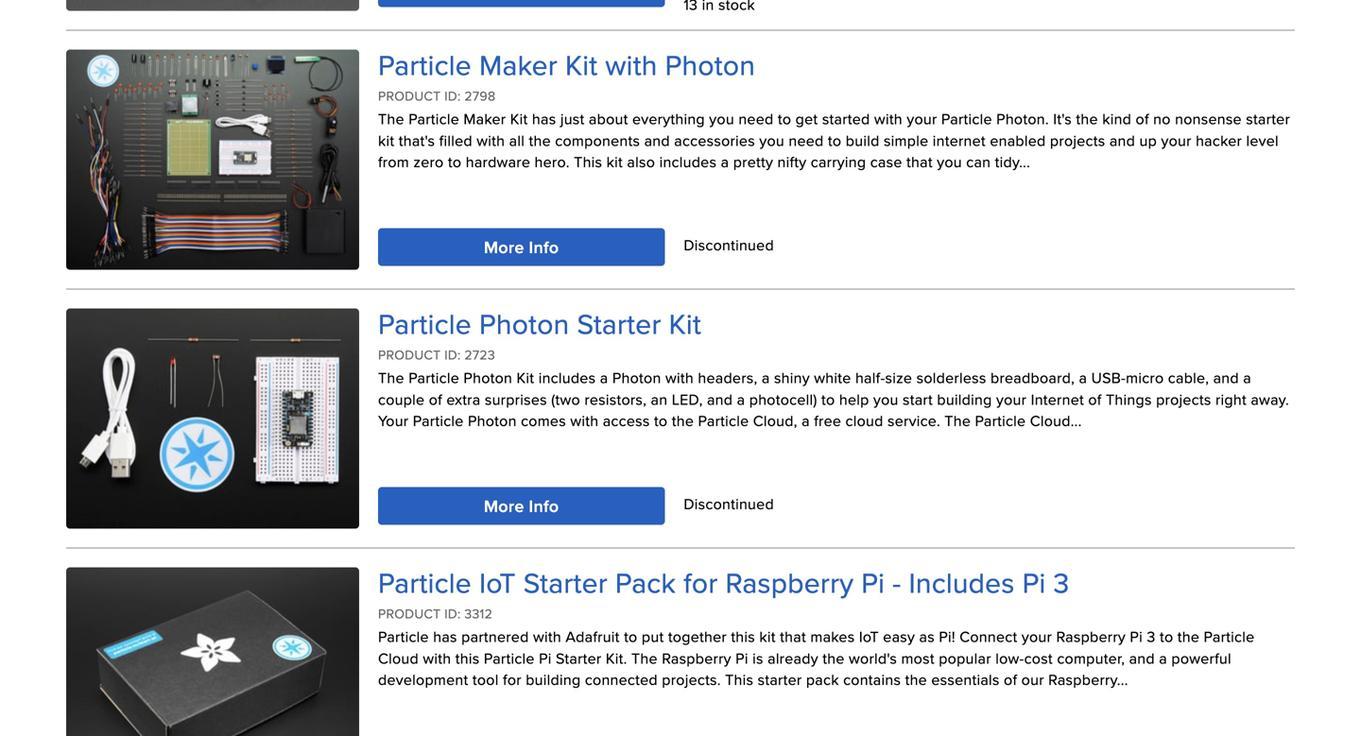 Task type: locate. For each thing, give the bounding box(es) containing it.
0 horizontal spatial need
[[739, 108, 774, 129]]

this right projects.
[[725, 669, 754, 691]]

you
[[709, 108, 735, 129], [760, 129, 785, 151], [937, 151, 962, 173], [874, 388, 899, 410]]

building right start
[[937, 388, 992, 410]]

kit up headers,
[[669, 303, 702, 344]]

your left internet at the bottom right of page
[[997, 388, 1027, 410]]

this
[[574, 151, 603, 173], [725, 669, 754, 691]]

2 more info from the top
[[484, 494, 559, 519]]

0 vertical spatial id:
[[445, 86, 461, 105]]

the
[[1076, 108, 1099, 129], [529, 129, 551, 151], [672, 410, 694, 432], [1178, 626, 1200, 648], [823, 647, 845, 669], [905, 669, 928, 691]]

0 horizontal spatial includes
[[539, 367, 596, 389]]

a right (two
[[600, 367, 608, 389]]

simple
[[884, 129, 929, 151]]

with left 'adafruit'
[[533, 626, 562, 648]]

1 more info link from the top
[[378, 228, 665, 266]]

projects left the right at the bottom right
[[1157, 388, 1212, 410]]

starter up 'adafruit'
[[524, 563, 608, 603]]

adafruit
[[566, 626, 620, 648]]

includes inside particle maker kit with photon product id: 2798 the particle maker kit has just about everything you need to get started with your particle photon. it's the kind of no nonsense starter kit that's filled with all the components and accessories you need to build simple internet enabled projects and up your hacker level from zero to hardware hero. this kit also includes a pretty nifty carrying case that you can tidy...
[[660, 151, 717, 173]]

more up the particle photon starter kit link
[[484, 235, 524, 259]]

hardware
[[466, 151, 531, 173]]

particle
[[378, 44, 472, 85], [409, 108, 460, 129], [942, 108, 993, 129], [378, 303, 472, 344], [409, 367, 460, 389], [413, 410, 464, 432], [698, 410, 749, 432], [975, 410, 1026, 432], [378, 563, 472, 603], [378, 626, 429, 648], [1204, 626, 1255, 648], [484, 647, 535, 669]]

0 vertical spatial maker
[[479, 44, 558, 85]]

pi right includes
[[1023, 563, 1046, 603]]

you inside particle photon starter kit product id: 2723 the particle photon kit includes a photon with headers, a shiny white half-size solderless breadboard, a usb-micro cable, and a couple of extra surprises (two resistors, an led, and a photocell) to help you start building your internet of things projects right away. your particle photon comes with access to the particle cloud, a free cloud service. the particle cloud...
[[874, 388, 899, 410]]

0 vertical spatial projects
[[1050, 129, 1106, 151]]

0 vertical spatial starter
[[1246, 108, 1291, 129]]

photon up everything
[[665, 44, 756, 85]]

2 info from the top
[[529, 494, 559, 519]]

no
[[1154, 108, 1171, 129]]

projects right photon.
[[1050, 129, 1106, 151]]

is
[[753, 647, 764, 669]]

id: inside particle iot starter pack for raspberry pi - includes pi 3 product id: 3312 particle has partnered with adafruit to put together this kit that makes iot easy as pi! connect your raspberry pi 3 to the particle cloud with this particle pi starter kit. the raspberry pi is already the world's most popular low-cost computer, and a powerful development tool for building connected projects. this starter pack contains the essentials of our raspberry...
[[445, 605, 461, 624]]

0 vertical spatial has
[[532, 108, 556, 129]]

can
[[967, 151, 991, 173]]

starter inside particle iot starter pack for raspberry pi - includes pi 3 product id: 3312 particle has partnered with adafruit to put together this kit that makes iot easy as pi! connect your raspberry pi 3 to the particle cloud with this particle pi starter kit. the raspberry pi is already the world's most popular low-cost computer, and a powerful development tool for building connected projects. this starter pack contains the essentials of our raspberry...
[[758, 669, 802, 691]]

1 vertical spatial that
[[780, 626, 807, 648]]

0 vertical spatial that
[[907, 151, 933, 173]]

about
[[589, 108, 628, 129]]

1 more info from the top
[[484, 235, 559, 259]]

kit inside particle iot starter pack for raspberry pi - includes pi 3 product id: 3312 particle has partnered with adafruit to put together this kit that makes iot easy as pi! connect your raspberry pi 3 to the particle cloud with this particle pi starter kit. the raspberry pi is already the world's most popular low-cost computer, and a powerful development tool for building connected projects. this starter pack contains the essentials of our raspberry...
[[760, 626, 776, 648]]

3 id: from the top
[[445, 605, 461, 624]]

accessories
[[674, 129, 755, 151]]

0 horizontal spatial starter
[[758, 669, 802, 691]]

1 vertical spatial info
[[529, 494, 559, 519]]

product up that's
[[378, 86, 441, 105]]

discontinued down the pretty
[[684, 234, 774, 256]]

discontinued up the "particle iot starter pack for raspberry pi - includes pi 3" link
[[684, 493, 774, 515]]

1 horizontal spatial 3
[[1147, 626, 1156, 648]]

0 vertical spatial building
[[937, 388, 992, 410]]

your inside particle iot starter pack for raspberry pi - includes pi 3 product id: 3312 particle has partnered with adafruit to put together this kit that makes iot easy as pi! connect your raspberry pi 3 to the particle cloud with this particle pi starter kit. the raspberry pi is already the world's most popular low-cost computer, and a powerful development tool for building connected projects. this starter pack contains the essentials of our raspberry...
[[1022, 626, 1052, 648]]

already
[[768, 647, 819, 669]]

cloud...
[[1030, 410, 1082, 432]]

tool
[[473, 669, 499, 691]]

surprises
[[485, 388, 547, 410]]

0 vertical spatial includes
[[660, 151, 717, 173]]

projects
[[1050, 129, 1106, 151], [1157, 388, 1212, 410]]

iot up the 3312
[[479, 563, 516, 603]]

discontinued
[[684, 234, 774, 256], [684, 493, 774, 515]]

of
[[1136, 108, 1150, 129], [429, 388, 443, 410], [1089, 388, 1102, 410], [1004, 669, 1018, 691]]

0 vertical spatial discontinued
[[684, 234, 774, 256]]

id: left the 3312
[[445, 605, 461, 624]]

1 vertical spatial id:
[[445, 346, 461, 364]]

has up development
[[433, 626, 457, 648]]

your up our
[[1022, 626, 1052, 648]]

1 product from the top
[[378, 86, 441, 105]]

more down comes
[[484, 494, 524, 519]]

1 horizontal spatial that
[[907, 151, 933, 173]]

to left 'help'
[[822, 388, 835, 410]]

1 vertical spatial has
[[433, 626, 457, 648]]

get
[[796, 108, 818, 129]]

info
[[529, 235, 559, 259], [529, 494, 559, 519]]

our
[[1022, 669, 1045, 691]]

a inside particle maker kit with photon product id: 2798 the particle maker kit has just about everything you need to get started with your particle photon. it's the kind of no nonsense starter kit that's filled with all the components and accessories you need to build simple internet enabled projects and up your hacker level from zero to hardware hero. this kit also includes a pretty nifty carrying case that you can tidy...
[[721, 151, 729, 173]]

raspberry...
[[1049, 669, 1129, 691]]

with right the cloud
[[423, 647, 451, 669]]

more for photon
[[484, 494, 524, 519]]

1 vertical spatial 3
[[1147, 626, 1156, 648]]

1 discontinued from the top
[[684, 234, 774, 256]]

photon
[[665, 44, 756, 85], [479, 303, 570, 344], [464, 367, 513, 389], [613, 367, 661, 389], [468, 410, 517, 432]]

cloud
[[846, 410, 884, 432]]

photon.
[[997, 108, 1049, 129]]

this right the together on the bottom of the page
[[731, 626, 756, 648]]

1 vertical spatial includes
[[539, 367, 596, 389]]

kit left also
[[607, 151, 623, 173]]

a left cloud,
[[737, 388, 745, 410]]

that inside particle iot starter pack for raspberry pi - includes pi 3 product id: 3312 particle has partnered with adafruit to put together this kit that makes iot easy as pi! connect your raspberry pi 3 to the particle cloud with this particle pi starter kit. the raspberry pi is already the world's most popular low-cost computer, and a powerful development tool for building connected projects. this starter pack contains the essentials of our raspberry...
[[780, 626, 807, 648]]

starter right hacker
[[1246, 108, 1291, 129]]

0 vertical spatial for
[[684, 563, 718, 603]]

this right hero.
[[574, 151, 603, 173]]

3 product from the top
[[378, 605, 441, 624]]

2 more from the top
[[484, 494, 524, 519]]

discontinued for particle maker kit with photon
[[684, 234, 774, 256]]

more info link for maker
[[378, 228, 665, 266]]

contains
[[844, 669, 901, 691]]

iot left easy
[[859, 626, 879, 648]]

product inside particle photon starter kit product id: 2723 the particle photon kit includes a photon with headers, a shiny white half-size solderless breadboard, a usb-micro cable, and a couple of extra surprises (two resistors, an led, and a photocell) to help you start building your internet of things projects right away. your particle photon comes with access to the particle cloud, a free cloud service. the particle cloud...
[[378, 346, 441, 364]]

product up the cloud
[[378, 605, 441, 624]]

pack
[[806, 669, 839, 691]]

0 vertical spatial iot
[[479, 563, 516, 603]]

maker up 2798
[[479, 44, 558, 85]]

the down solderless
[[945, 410, 971, 432]]

2 more info link from the top
[[378, 487, 665, 525]]

starter left kit.
[[556, 647, 602, 669]]

3 up computer,
[[1054, 563, 1070, 603]]

3 left powerful
[[1147, 626, 1156, 648]]

raspberry
[[726, 563, 854, 603], [1057, 626, 1126, 648], [662, 647, 732, 669]]

2 discontinued from the top
[[684, 493, 774, 515]]

more info link
[[378, 228, 665, 266], [378, 487, 665, 525]]

0 vertical spatial starter
[[577, 303, 662, 344]]

and right cable,
[[1214, 367, 1240, 389]]

2 vertical spatial id:
[[445, 605, 461, 624]]

solderless
[[917, 367, 987, 389]]

1 vertical spatial more
[[484, 494, 524, 519]]

you right 'help'
[[874, 388, 899, 410]]

id: inside particle maker kit with photon product id: 2798 the particle maker kit has just about everything you need to get started with your particle photon. it's the kind of no nonsense starter kit that's filled with all the components and accessories you need to build simple internet enabled projects and up your hacker level from zero to hardware hero. this kit also includes a pretty nifty carrying case that you can tidy...
[[445, 86, 461, 105]]

product inside particle maker kit with photon product id: 2798 the particle maker kit has just about everything you need to get started with your particle photon. it's the kind of no nonsense starter kit that's filled with all the components and accessories you need to build simple internet enabled projects and up your hacker level from zero to hardware hero. this kit also includes a pretty nifty carrying case that you can tidy...
[[378, 86, 441, 105]]

this
[[731, 626, 756, 648], [456, 647, 480, 669]]

access
[[603, 410, 650, 432]]

1 horizontal spatial this
[[725, 669, 754, 691]]

a left usb-
[[1079, 367, 1088, 389]]

1 horizontal spatial starter
[[1246, 108, 1291, 129]]

includes right also
[[660, 151, 717, 173]]

headers,
[[698, 367, 758, 389]]

kit left makes
[[760, 626, 776, 648]]

id: left 2798
[[445, 86, 461, 105]]

cloud,
[[753, 410, 798, 432]]

free
[[814, 410, 842, 432]]

1 vertical spatial more info
[[484, 494, 559, 519]]

your inside particle photon starter kit product id: 2723 the particle photon kit includes a photon with headers, a shiny white half-size solderless breadboard, a usb-micro cable, and a couple of extra surprises (two resistors, an led, and a photocell) to help you start building your internet of things projects right away. your particle photon comes with access to the particle cloud, a free cloud service. the particle cloud...
[[997, 388, 1027, 410]]

1 vertical spatial starter
[[758, 669, 802, 691]]

that right 'case' at top right
[[907, 151, 933, 173]]

pi
[[862, 563, 885, 603], [1023, 563, 1046, 603], [1130, 626, 1143, 648], [539, 647, 552, 669], [736, 647, 749, 669]]

for right "tool"
[[503, 669, 522, 691]]

2 vertical spatial starter
[[556, 647, 602, 669]]

starter
[[1246, 108, 1291, 129], [758, 669, 802, 691]]

1 vertical spatial projects
[[1157, 388, 1212, 410]]

pi left is
[[736, 647, 749, 669]]

starter
[[577, 303, 662, 344], [524, 563, 608, 603], [556, 647, 602, 669]]

the up from
[[378, 108, 405, 129]]

of left our
[[1004, 669, 1018, 691]]

components
[[555, 129, 640, 151]]

for
[[684, 563, 718, 603], [503, 669, 522, 691]]

a left powerful
[[1160, 647, 1168, 669]]

kit up hardware
[[510, 108, 528, 129]]

has left just
[[532, 108, 556, 129]]

more info down comes
[[484, 494, 559, 519]]

0 horizontal spatial for
[[503, 669, 522, 691]]

cost
[[1025, 647, 1053, 669]]

need
[[739, 108, 774, 129], [789, 129, 824, 151]]

1 id: from the top
[[445, 86, 461, 105]]

more info link up the particle photon starter kit link
[[378, 228, 665, 266]]

1 vertical spatial product
[[378, 346, 441, 364]]

it's
[[1054, 108, 1072, 129]]

includes
[[660, 151, 717, 173], [539, 367, 596, 389]]

a inside particle iot starter pack for raspberry pi - includes pi 3 product id: 3312 particle has partnered with adafruit to put together this kit that makes iot easy as pi! connect your raspberry pi 3 to the particle cloud with this particle pi starter kit. the raspberry pi is already the world's most popular low-cost computer, and a powerful development tool for building connected projects. this starter pack contains the essentials of our raspberry...
[[1160, 647, 1168, 669]]

id: left 2723
[[445, 346, 461, 364]]

1 more from the top
[[484, 235, 524, 259]]

2 vertical spatial product
[[378, 605, 441, 624]]

1 horizontal spatial projects
[[1157, 388, 1212, 410]]

kit left (two
[[517, 367, 535, 389]]

more info
[[484, 235, 559, 259], [484, 494, 559, 519]]

help
[[840, 388, 870, 410]]

0 vertical spatial this
[[574, 151, 603, 173]]

1 info from the top
[[529, 235, 559, 259]]

starter inside particle photon starter kit product id: 2723 the particle photon kit includes a photon with headers, a shiny white half-size solderless breadboard, a usb-micro cable, and a couple of extra surprises (two resistors, an led, and a photocell) to help you start building your internet of things projects right away. your particle photon comes with access to the particle cloud, a free cloud service. the particle cloud...
[[577, 303, 662, 344]]

partnered
[[462, 626, 529, 648]]

0 horizontal spatial 3
[[1054, 563, 1070, 603]]

info up the particle photon starter kit link
[[529, 235, 559, 259]]

building
[[937, 388, 992, 410], [526, 669, 581, 691]]

and left up
[[1110, 129, 1136, 151]]

1 horizontal spatial building
[[937, 388, 992, 410]]

with
[[606, 44, 658, 85], [875, 108, 903, 129], [477, 129, 505, 151], [666, 367, 694, 389], [570, 410, 599, 432], [533, 626, 562, 648], [423, 647, 451, 669]]

1 vertical spatial starter
[[524, 563, 608, 603]]

includes up comes
[[539, 367, 596, 389]]

1 horizontal spatial iot
[[859, 626, 879, 648]]

that left makes
[[780, 626, 807, 648]]

building down 'adafruit'
[[526, 669, 581, 691]]

info down comes
[[529, 494, 559, 519]]

starter left pack
[[758, 669, 802, 691]]

1 horizontal spatial includes
[[660, 151, 717, 173]]

1 vertical spatial discontinued
[[684, 493, 774, 515]]

with up about
[[606, 44, 658, 85]]

usb-
[[1092, 367, 1126, 389]]

1 horizontal spatial for
[[684, 563, 718, 603]]

and right computer,
[[1130, 647, 1155, 669]]

0 horizontal spatial building
[[526, 669, 581, 691]]

0 vertical spatial more
[[484, 235, 524, 259]]

kit up just
[[565, 44, 598, 85]]

2 horizontal spatial kit
[[760, 626, 776, 648]]

the up the your
[[378, 367, 405, 389]]

3
[[1054, 563, 1070, 603], [1147, 626, 1156, 648]]

of left no
[[1136, 108, 1150, 129]]

tidy...
[[995, 151, 1031, 173]]

from
[[378, 151, 409, 173]]

0 horizontal spatial that
[[780, 626, 807, 648]]

raspberry up "raspberry..." at the bottom of page
[[1057, 626, 1126, 648]]

raspberry left is
[[662, 647, 732, 669]]

(two
[[551, 388, 581, 410]]

you right everything
[[709, 108, 735, 129]]

to left put
[[624, 626, 638, 648]]

0 horizontal spatial has
[[433, 626, 457, 648]]

1 horizontal spatial has
[[532, 108, 556, 129]]

2 id: from the top
[[445, 346, 461, 364]]

0 horizontal spatial this
[[574, 151, 603, 173]]

the right kit.
[[632, 647, 658, 669]]

everything
[[633, 108, 705, 129]]

just
[[561, 108, 585, 129]]

1 vertical spatial this
[[725, 669, 754, 691]]

kit left that's
[[378, 129, 395, 151]]

more info link down comes
[[378, 487, 665, 525]]

for up the together on the bottom of the page
[[684, 563, 718, 603]]

the inside particle maker kit with photon product id: 2798 the particle maker kit has just about everything you need to get started with your particle photon. it's the kind of no nonsense starter kit that's filled with all the components and accessories you need to build simple internet enabled projects and up your hacker level from zero to hardware hero. this kit also includes a pretty nifty carrying case that you can tidy...
[[378, 108, 405, 129]]

product up couple
[[378, 346, 441, 364]]

your right up
[[1162, 129, 1192, 151]]

2 product from the top
[[378, 346, 441, 364]]

makes
[[811, 626, 855, 648]]

0 vertical spatial product
[[378, 86, 441, 105]]

breadboard,
[[991, 367, 1075, 389]]

0 vertical spatial info
[[529, 235, 559, 259]]

id:
[[445, 86, 461, 105], [445, 346, 461, 364], [445, 605, 461, 624]]

0 vertical spatial more info
[[484, 235, 559, 259]]

and inside particle iot starter pack for raspberry pi - includes pi 3 product id: 3312 particle has partnered with adafruit to put together this kit that makes iot easy as pi! connect your raspberry pi 3 to the particle cloud with this particle pi starter kit. the raspberry pi is already the world's most popular low-cost computer, and a powerful development tool for building connected projects. this starter pack contains the essentials of our raspberry...
[[1130, 647, 1155, 669]]

the inside particle iot starter pack for raspberry pi - includes pi 3 product id: 3312 particle has partnered with adafruit to put together this kit that makes iot easy as pi! connect your raspberry pi 3 to the particle cloud with this particle pi starter kit. the raspberry pi is already the world's most popular low-cost computer, and a powerful development tool for building connected projects. this starter pack contains the essentials of our raspberry...
[[632, 647, 658, 669]]

0 vertical spatial more info link
[[378, 228, 665, 266]]

hero.
[[535, 151, 570, 173]]

level
[[1247, 129, 1279, 151]]

connected
[[585, 669, 658, 691]]

includes inside particle photon starter kit product id: 2723 the particle photon kit includes a photon with headers, a shiny white half-size solderless breadboard, a usb-micro cable, and a couple of extra surprises (two resistors, an led, and a photocell) to help you start building your internet of things projects right away. your particle photon comes with access to the particle cloud, a free cloud service. the particle cloud...
[[539, 367, 596, 389]]

connect
[[960, 626, 1018, 648]]

more info link for photon
[[378, 487, 665, 525]]

starter up resistors,
[[577, 303, 662, 344]]

1 vertical spatial more info link
[[378, 487, 665, 525]]

a left shiny
[[762, 367, 770, 389]]

a left the pretty
[[721, 151, 729, 173]]

right
[[1216, 388, 1247, 410]]

0 horizontal spatial projects
[[1050, 129, 1106, 151]]

comes
[[521, 410, 566, 432]]

more info for maker
[[484, 235, 559, 259]]

1 vertical spatial building
[[526, 669, 581, 691]]

started
[[822, 108, 870, 129]]

a left free
[[802, 410, 810, 432]]

top view of assorted electronics. image
[[66, 50, 359, 270]]



Task type: vqa. For each thing, say whether or not it's contained in the screenshot.
"nifty"
yes



Task type: describe. For each thing, give the bounding box(es) containing it.
1 vertical spatial for
[[503, 669, 522, 691]]

pack
[[616, 563, 676, 603]]

photon inside particle maker kit with photon product id: 2798 the particle maker kit has just about everything you need to get started with your particle photon. it's the kind of no nonsense starter kit that's filled with all the components and accessories you need to build simple internet enabled projects and up your hacker level from zero to hardware hero. this kit also includes a pretty nifty carrying case that you can tidy...
[[665, 44, 756, 85]]

pretty
[[733, 151, 774, 173]]

led,
[[672, 388, 703, 410]]

pi left 'adafruit'
[[539, 647, 552, 669]]

includes
[[909, 563, 1015, 603]]

pi left -
[[862, 563, 885, 603]]

most
[[902, 647, 935, 669]]

has inside particle maker kit with photon product id: 2798 the particle maker kit has just about everything you need to get started with your particle photon. it's the kind of no nonsense starter kit that's filled with all the components and accessories you need to build simple internet enabled projects and up your hacker level from zero to hardware hero. this kit also includes a pretty nifty carrying case that you can tidy...
[[532, 108, 556, 129]]

an
[[651, 388, 668, 410]]

starter inside particle maker kit with photon product id: 2798 the particle maker kit has just about everything you need to get started with your particle photon. it's the kind of no nonsense starter kit that's filled with all the components and accessories you need to build simple internet enabled projects and up your hacker level from zero to hardware hero. this kit also includes a pretty nifty carrying case that you can tidy...
[[1246, 108, 1291, 129]]

a right cable,
[[1244, 367, 1252, 389]]

easy
[[883, 626, 915, 648]]

your
[[378, 410, 409, 432]]

has inside particle iot starter pack for raspberry pi - includes pi 3 product id: 3312 particle has partnered with adafruit to put together this kit that makes iot easy as pi! connect your raspberry pi 3 to the particle cloud with this particle pi starter kit. the raspberry pi is already the world's most popular low-cost computer, and a powerful development tool for building connected projects. this starter pack contains the essentials of our raspberry...
[[433, 626, 457, 648]]

with right comes
[[570, 410, 599, 432]]

1 horizontal spatial this
[[731, 626, 756, 648]]

nifty
[[778, 151, 807, 173]]

and right about
[[644, 129, 670, 151]]

of left the things
[[1089, 388, 1102, 410]]

info for maker
[[529, 235, 559, 259]]

up
[[1140, 129, 1157, 151]]

micro
[[1126, 367, 1164, 389]]

of left extra
[[429, 388, 443, 410]]

discontinued for particle photon starter kit
[[684, 493, 774, 515]]

photocell)
[[750, 388, 818, 410]]

more info for photon
[[484, 494, 559, 519]]

and right the 'led,'
[[707, 388, 733, 410]]

angled shot of a black box with the white adafruit star-flower logo. image
[[66, 568, 359, 737]]

starter for pack
[[524, 563, 608, 603]]

the inside particle photon starter kit product id: 2723 the particle photon kit includes a photon with headers, a shiny white half-size solderless breadboard, a usb-micro cable, and a couple of extra surprises (two resistors, an led, and a photocell) to help you start building your internet of things projects right away. your particle photon comes with access to the particle cloud, a free cloud service. the particle cloud...
[[672, 410, 694, 432]]

building inside particle photon starter kit product id: 2723 the particle photon kit includes a photon with headers, a shiny white half-size solderless breadboard, a usb-micro cable, and a couple of extra surprises (two resistors, an led, and a photocell) to help you start building your internet of things projects right away. your particle photon comes with access to the particle cloud, a free cloud service. the particle cloud...
[[937, 388, 992, 410]]

extra
[[447, 388, 481, 410]]

3312
[[465, 605, 493, 624]]

with right started
[[875, 108, 903, 129]]

1 vertical spatial maker
[[464, 108, 506, 129]]

put
[[642, 626, 664, 648]]

cable,
[[1169, 367, 1210, 389]]

service.
[[888, 410, 941, 432]]

more for maker
[[484, 235, 524, 259]]

nonsense
[[1175, 108, 1242, 129]]

development
[[378, 669, 469, 691]]

world's
[[849, 647, 897, 669]]

cloud
[[378, 647, 419, 669]]

computer,
[[1057, 647, 1125, 669]]

particle iot starter pack for raspberry pi - includes pi 3 product id: 3312 particle has partnered with adafruit to put together this kit that makes iot easy as pi! connect your raspberry pi 3 to the particle cloud with this particle pi starter kit. the raspberry pi is already the world's most popular low-cost computer, and a powerful development tool for building connected projects. this starter pack contains the essentials of our raspberry...
[[378, 563, 1255, 691]]

you left can
[[937, 151, 962, 173]]

to left the 'led,'
[[654, 410, 668, 432]]

1 horizontal spatial kit
[[607, 151, 623, 173]]

0 vertical spatial 3
[[1054, 563, 1070, 603]]

1 vertical spatial iot
[[859, 626, 879, 648]]

low-
[[996, 647, 1025, 669]]

away.
[[1251, 388, 1290, 410]]

half-
[[856, 367, 886, 389]]

that inside particle maker kit with photon product id: 2798 the particle maker kit has just about everything you need to get started with your particle photon. it's the kind of no nonsense starter kit that's filled with all the components and accessories you need to build simple internet enabled projects and up your hacker level from zero to hardware hero. this kit also includes a pretty nifty carrying case that you can tidy...
[[907, 151, 933, 173]]

size
[[886, 367, 913, 389]]

to right zero
[[448, 151, 462, 173]]

case
[[871, 151, 903, 173]]

projects inside particle maker kit with photon product id: 2798 the particle maker kit has just about everything you need to get started with your particle photon. it's the kind of no nonsense starter kit that's filled with all the components and accessories you need to build simple internet enabled projects and up your hacker level from zero to hardware hero. this kit also includes a pretty nifty carrying case that you can tidy...
[[1050, 129, 1106, 151]]

to left the build in the right of the page
[[828, 129, 842, 151]]

essentials
[[932, 669, 1000, 691]]

carrying
[[811, 151, 866, 173]]

couple
[[378, 388, 425, 410]]

as
[[920, 626, 935, 648]]

raspberry up makes
[[726, 563, 854, 603]]

together
[[668, 626, 727, 648]]

that's
[[399, 129, 435, 151]]

all
[[509, 129, 525, 151]]

hacker
[[1196, 129, 1243, 151]]

photon up 2723
[[479, 303, 570, 344]]

powerful
[[1172, 647, 1232, 669]]

your right the build in the right of the page
[[907, 108, 938, 129]]

kit.
[[606, 647, 627, 669]]

particle photon starter kit product id: 2723 the particle photon kit includes a photon with headers, a shiny white half-size solderless breadboard, a usb-micro cable, and a couple of extra surprises (two resistors, an led, and a photocell) to help you start building your internet of things projects right away. your particle photon comes with access to the particle cloud, a free cloud service. the particle cloud...
[[378, 303, 1290, 432]]

things
[[1106, 388, 1152, 410]]

also
[[627, 151, 655, 173]]

-
[[893, 563, 902, 603]]

0 horizontal spatial iot
[[479, 563, 516, 603]]

id: inside particle photon starter kit product id: 2723 the particle photon kit includes a photon with headers, a shiny white half-size solderless breadboard, a usb-micro cable, and a couple of extra surprises (two resistors, an led, and a photocell) to help you start building your internet of things projects right away. your particle photon comes with access to the particle cloud, a free cloud service. the particle cloud...
[[445, 346, 461, 364]]

starter for kit
[[577, 303, 662, 344]]

photon down 2723
[[464, 367, 513, 389]]

of inside particle maker kit with photon product id: 2798 the particle maker kit has just about everything you need to get started with your particle photon. it's the kind of no nonsense starter kit that's filled with all the components and accessories you need to build simple internet enabled projects and up your hacker level from zero to hardware hero. this kit also includes a pretty nifty carrying case that you can tidy...
[[1136, 108, 1150, 129]]

product inside particle iot starter pack for raspberry pi - includes pi 3 product id: 3312 particle has partnered with adafruit to put together this kit that makes iot easy as pi! connect your raspberry pi 3 to the particle cloud with this particle pi starter kit. the raspberry pi is already the world's most popular low-cost computer, and a powerful development tool for building connected projects. this starter pack contains the essentials of our raspberry...
[[378, 605, 441, 624]]

you left the get
[[760, 129, 785, 151]]

building inside particle iot starter pack for raspberry pi - includes pi 3 product id: 3312 particle has partnered with adafruit to put together this kit that makes iot easy as pi! connect your raspberry pi 3 to the particle cloud with this particle pi starter kit. the raspberry pi is already the world's most popular low-cost computer, and a powerful development tool for building connected projects. this starter pack contains the essentials of our raspberry...
[[526, 669, 581, 691]]

kind
[[1103, 108, 1132, 129]]

photon left comes
[[468, 410, 517, 432]]

internet
[[933, 129, 986, 151]]

this inside particle iot starter pack for raspberry pi - includes pi 3 product id: 3312 particle has partnered with adafruit to put together this kit that makes iot easy as pi! connect your raspberry pi 3 to the particle cloud with this particle pi starter kit. the raspberry pi is already the world's most popular low-cost computer, and a powerful development tool for building connected projects. this starter pack contains the essentials of our raspberry...
[[725, 669, 754, 691]]

1 horizontal spatial need
[[789, 129, 824, 151]]

of inside particle iot starter pack for raspberry pi - includes pi 3 product id: 3312 particle has partnered with adafruit to put together this kit that makes iot easy as pi! connect your raspberry pi 3 to the particle cloud with this particle pi starter kit. the raspberry pi is already the world's most popular low-cost computer, and a powerful development tool for building connected projects. this starter pack contains the essentials of our raspberry...
[[1004, 669, 1018, 691]]

particle iot starter pack for raspberry pi - includes pi 3 link
[[378, 563, 1070, 603]]

0 horizontal spatial kit
[[378, 129, 395, 151]]

white
[[814, 367, 852, 389]]

popular
[[939, 647, 992, 669]]

with left all
[[477, 129, 505, 151]]

internet
[[1031, 388, 1085, 410]]

pi!
[[939, 626, 956, 648]]

top down view of a particle photon on a half-sized breadboard and kit components. image
[[66, 309, 359, 529]]

0 horizontal spatial this
[[456, 647, 480, 669]]

info for photon
[[529, 494, 559, 519]]

2723
[[465, 346, 495, 364]]

pi right computer,
[[1130, 626, 1143, 648]]

resistors,
[[585, 388, 647, 410]]

with left headers,
[[666, 367, 694, 389]]

start
[[903, 388, 933, 410]]

projects.
[[662, 669, 721, 691]]

projects inside particle photon starter kit product id: 2723 the particle photon kit includes a photon with headers, a shiny white half-size solderless breadboard, a usb-micro cable, and a couple of extra surprises (two resistors, an led, and a photocell) to help you start building your internet of things projects right away. your particle photon comes with access to the particle cloud, a free cloud service. the particle cloud...
[[1157, 388, 1212, 410]]

2798
[[465, 86, 496, 105]]

to right computer,
[[1160, 626, 1174, 648]]

this inside particle maker kit with photon product id: 2798 the particle maker kit has just about everything you need to get started with your particle photon. it's the kind of no nonsense starter kit that's filled with all the components and accessories you need to build simple internet enabled projects and up your hacker level from zero to hardware hero. this kit also includes a pretty nifty carrying case that you can tidy...
[[574, 151, 603, 173]]

particle photon starter kit link
[[378, 303, 702, 344]]

zero
[[414, 151, 444, 173]]

photon up access in the left bottom of the page
[[613, 367, 661, 389]]

shiny
[[774, 367, 810, 389]]

build
[[846, 129, 880, 151]]

particle maker kit with photon link
[[378, 44, 756, 85]]

to left the get
[[778, 108, 792, 129]]



